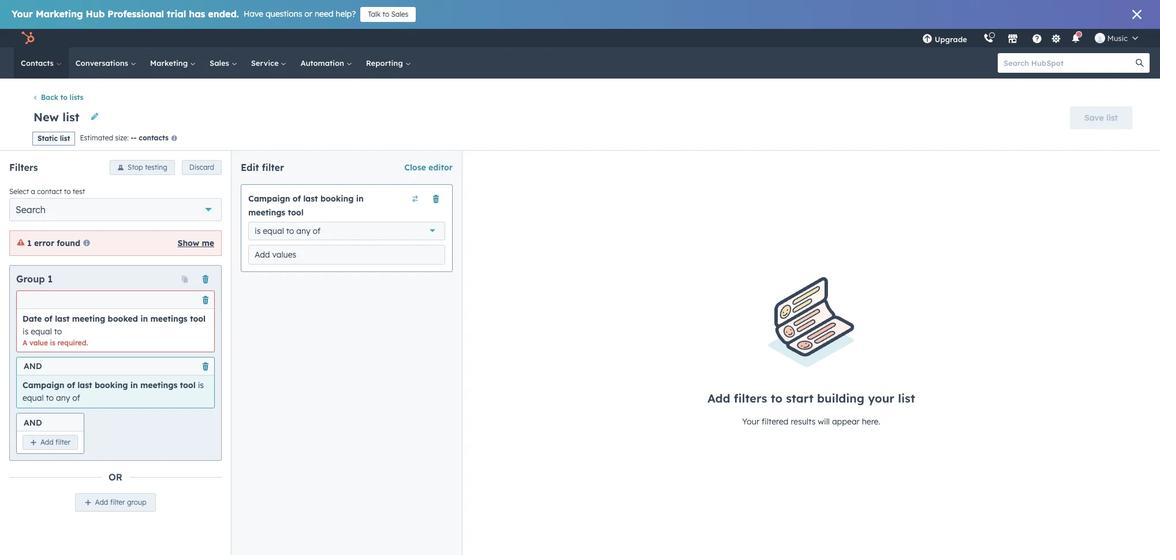 Task type: locate. For each thing, give the bounding box(es) containing it.
to left lists
[[60, 93, 68, 102]]

your
[[12, 8, 33, 20], [743, 417, 760, 427]]

or inside your marketing hub professional trial has ended. have questions or need help?
[[305, 9, 313, 19]]

0 horizontal spatial list
[[60, 134, 70, 143]]

or left need
[[305, 9, 313, 19]]

1 vertical spatial in
[[140, 314, 148, 324]]

2 vertical spatial filter
[[110, 498, 125, 507]]

add filter group
[[95, 498, 146, 507]]

in inside the campaign of last booking in meetings tool
[[356, 193, 364, 204]]

2 horizontal spatial list
[[1107, 113, 1118, 123]]

0 horizontal spatial or
[[109, 471, 122, 483]]

search
[[16, 204, 46, 215]]

list for static list
[[60, 134, 70, 143]]

1 horizontal spatial 1
[[48, 273, 53, 285]]

1 horizontal spatial campaign of last booking in meetings tool
[[248, 193, 364, 218]]

back to lists link
[[32, 93, 83, 102]]

tool
[[288, 207, 304, 218], [190, 314, 206, 324], [180, 380, 196, 390]]

0 vertical spatial and
[[24, 361, 42, 371]]

campaign of last booking in meetings tool up is equal to any of popup button at the left top of the page
[[248, 193, 364, 218]]

need
[[315, 9, 334, 19]]

list inside button
[[1107, 113, 1118, 123]]

is equal to any of
[[255, 226, 321, 236], [23, 380, 204, 403]]

service link
[[244, 47, 294, 79]]

music
[[1108, 34, 1128, 43]]

save list
[[1085, 113, 1118, 123]]

1 horizontal spatial or
[[305, 9, 313, 19]]

0 horizontal spatial your
[[12, 8, 33, 20]]

0 horizontal spatial filter
[[56, 438, 70, 447]]

of
[[293, 193, 301, 204], [313, 226, 321, 236], [44, 314, 52, 324], [67, 380, 75, 390], [72, 393, 80, 403]]

a
[[23, 338, 27, 347]]

last up required.
[[55, 314, 70, 324]]

found
[[57, 238, 80, 248]]

greg robinson image
[[1095, 33, 1106, 43]]

your down filters
[[743, 417, 760, 427]]

list for save list
[[1107, 113, 1118, 123]]

0 horizontal spatial any
[[56, 393, 70, 403]]

add inside button
[[95, 498, 108, 507]]

to left test
[[64, 187, 71, 196]]

0 horizontal spatial in
[[130, 380, 138, 390]]

1 vertical spatial and
[[24, 418, 42, 428]]

start
[[786, 391, 814, 406]]

meetings
[[248, 207, 286, 218], [150, 314, 188, 324], [140, 380, 178, 390]]

your up hubspot icon
[[12, 8, 33, 20]]

estimated size: -- contacts
[[80, 134, 169, 142]]

2 and from the top
[[24, 418, 42, 428]]

1 horizontal spatial marketing
[[150, 58, 190, 68]]

2 vertical spatial meetings
[[140, 380, 178, 390]]

0 vertical spatial equal
[[263, 226, 284, 236]]

1 vertical spatial marketing
[[150, 58, 190, 68]]

filter for add filter group
[[110, 498, 125, 507]]

booking up is equal to any of popup button at the left top of the page
[[321, 193, 354, 204]]

1 vertical spatial campaign of last booking in meetings tool
[[23, 380, 196, 390]]

0 vertical spatial in
[[356, 193, 364, 204]]

0 horizontal spatial booking
[[95, 380, 128, 390]]

to inside popup button
[[286, 226, 294, 236]]

is inside is equal to any of
[[198, 380, 204, 390]]

is equal to any of inside popup button
[[255, 226, 321, 236]]

add for add filters to start building your list
[[708, 391, 731, 406]]

1 error found
[[27, 238, 80, 248]]

1 vertical spatial is equal to any of
[[23, 380, 204, 403]]

sales inside "button"
[[391, 10, 409, 18]]

ended.
[[208, 8, 239, 20]]

testing
[[145, 163, 167, 171]]

has
[[189, 8, 205, 20]]

booking
[[321, 193, 354, 204], [95, 380, 128, 390]]

1 vertical spatial filter
[[56, 438, 70, 447]]

equal up "value"
[[31, 326, 52, 337]]

filter
[[262, 162, 284, 173], [56, 438, 70, 447], [110, 498, 125, 507]]

1 horizontal spatial sales
[[391, 10, 409, 18]]

to inside "button"
[[383, 10, 390, 18]]

add filter
[[40, 438, 70, 447]]

date of last meeting booked in meetings tool is equal to a value is required.
[[23, 314, 206, 347]]

filter inside button
[[110, 498, 125, 507]]

add for add filter
[[40, 438, 54, 447]]

add inside 'button'
[[40, 438, 54, 447]]

1 right group
[[48, 273, 53, 285]]

0 vertical spatial booking
[[321, 193, 354, 204]]

to inside page section "element"
[[60, 93, 68, 102]]

campaign
[[248, 193, 290, 204], [23, 380, 64, 390]]

last down required.
[[78, 380, 92, 390]]

0 vertical spatial your
[[12, 8, 33, 20]]

your marketing hub professional trial has ended. have questions or need help?
[[12, 8, 356, 20]]

static list
[[38, 134, 70, 143]]

0 vertical spatial any
[[297, 226, 311, 236]]

campaign of last booking in meetings tool down date of last meeting booked in meetings tool is equal to a value is required.
[[23, 380, 196, 390]]

equal up the add values on the top left of the page
[[263, 226, 284, 236]]

service
[[251, 58, 281, 68]]

1 vertical spatial campaign
[[23, 380, 64, 390]]

1 horizontal spatial booking
[[321, 193, 354, 204]]

a
[[31, 187, 35, 196]]

2 horizontal spatial in
[[356, 193, 364, 204]]

add
[[255, 249, 270, 260], [708, 391, 731, 406], [40, 438, 54, 447], [95, 498, 108, 507]]

0 vertical spatial 1
[[27, 238, 32, 248]]

filtered
[[762, 417, 789, 427]]

hubspot link
[[14, 31, 43, 45]]

1 - from the left
[[131, 134, 134, 142]]

results
[[791, 417, 816, 427]]

0 vertical spatial campaign of last booking in meetings tool
[[248, 193, 364, 218]]

1 horizontal spatial filter
[[110, 498, 125, 507]]

1 vertical spatial or
[[109, 471, 122, 483]]

to up required.
[[54, 326, 62, 337]]

to up add filter 'button'
[[46, 393, 54, 403]]

2 horizontal spatial filter
[[262, 162, 284, 173]]

1 vertical spatial list
[[60, 134, 70, 143]]

sales left service
[[210, 58, 231, 68]]

equal
[[263, 226, 284, 236], [31, 326, 52, 337], [23, 393, 44, 403]]

list right the your
[[898, 391, 916, 406]]

Search HubSpot search field
[[998, 53, 1140, 73]]

0 vertical spatial sales
[[391, 10, 409, 18]]

edit
[[241, 162, 259, 173]]

0 vertical spatial campaign
[[248, 193, 290, 204]]

list right "save"
[[1107, 113, 1118, 123]]

help?
[[336, 9, 356, 19]]

1 left error
[[27, 238, 32, 248]]

notifications image
[[1071, 34, 1081, 44]]

1 horizontal spatial last
[[78, 380, 92, 390]]

sales right the talk
[[391, 10, 409, 18]]

me
[[202, 238, 214, 248]]

equal up add filter 'button'
[[23, 393, 44, 403]]

your for filtered
[[743, 417, 760, 427]]

settings link
[[1050, 32, 1064, 44]]

2 - from the left
[[134, 134, 137, 142]]

talk
[[368, 10, 381, 18]]

last inside the campaign of last booking in meetings tool
[[303, 193, 318, 204]]

marketing left hub at the top
[[36, 8, 83, 20]]

0 horizontal spatial campaign
[[23, 380, 64, 390]]

help button
[[1028, 29, 1047, 47]]

estimated
[[80, 134, 113, 142]]

marketing down trial
[[150, 58, 190, 68]]

is equal to any of button
[[248, 222, 445, 240]]

your for marketing
[[12, 8, 33, 20]]

and down "value"
[[24, 361, 42, 371]]

marketing
[[36, 8, 83, 20], [150, 58, 190, 68]]

0 vertical spatial filter
[[262, 162, 284, 173]]

filter inside 'button'
[[56, 438, 70, 447]]

campaign of last booking in meetings tool
[[248, 193, 364, 218], [23, 380, 196, 390]]

show me
[[178, 238, 214, 248]]

in inside date of last meeting booked in meetings tool is equal to a value is required.
[[140, 314, 148, 324]]

menu
[[914, 29, 1147, 47]]

1 horizontal spatial your
[[743, 417, 760, 427]]

will
[[818, 417, 830, 427]]

0 vertical spatial last
[[303, 193, 318, 204]]

stop
[[128, 163, 143, 171]]

0 horizontal spatial marketing
[[36, 8, 83, 20]]

reporting link
[[359, 47, 418, 79]]

or up add filter group button
[[109, 471, 122, 483]]

reporting
[[366, 58, 405, 68]]

contact
[[37, 187, 62, 196]]

test
[[73, 187, 85, 196]]

close editor button
[[405, 160, 453, 174]]

any up values
[[297, 226, 311, 236]]

1
[[27, 238, 32, 248], [48, 273, 53, 285]]

0 horizontal spatial sales
[[210, 58, 231, 68]]

select
[[9, 187, 29, 196]]

0 vertical spatial or
[[305, 9, 313, 19]]

-
[[131, 134, 134, 142], [134, 134, 137, 142]]

to left start
[[771, 391, 783, 406]]

editor
[[429, 162, 453, 173]]

list right static
[[60, 134, 70, 143]]

0 vertical spatial is equal to any of
[[255, 226, 321, 236]]

music button
[[1088, 29, 1146, 47]]

1 vertical spatial meetings
[[150, 314, 188, 324]]

contacts
[[139, 134, 169, 142]]

is inside popup button
[[255, 226, 261, 236]]

0 vertical spatial list
[[1107, 113, 1118, 123]]

1 vertical spatial last
[[55, 314, 70, 324]]

any up add filter
[[56, 393, 70, 403]]

1 vertical spatial your
[[743, 417, 760, 427]]

and up add filter 'button'
[[24, 418, 42, 428]]

equal inside popup button
[[263, 226, 284, 236]]

help image
[[1032, 34, 1043, 44]]

to up values
[[286, 226, 294, 236]]

campaign down "value"
[[23, 380, 64, 390]]

menu item
[[976, 29, 978, 47]]

booking down date of last meeting booked in meetings tool is equal to a value is required.
[[95, 380, 128, 390]]

1 horizontal spatial in
[[140, 314, 148, 324]]

1 vertical spatial sales
[[210, 58, 231, 68]]

your
[[868, 391, 895, 406]]

1 horizontal spatial is equal to any of
[[255, 226, 321, 236]]

list
[[1107, 113, 1118, 123], [60, 134, 70, 143], [898, 391, 916, 406]]

1 vertical spatial 1
[[48, 273, 53, 285]]

0 horizontal spatial last
[[55, 314, 70, 324]]

1 vertical spatial tool
[[190, 314, 206, 324]]

0 horizontal spatial 1
[[27, 238, 32, 248]]

close image
[[1133, 10, 1142, 19]]

1 horizontal spatial any
[[297, 226, 311, 236]]

campaign down edit filter at top
[[248, 193, 290, 204]]

0 vertical spatial tool
[[288, 207, 304, 218]]

to right the talk
[[383, 10, 390, 18]]

0 vertical spatial meetings
[[248, 207, 286, 218]]

contacts
[[21, 58, 56, 68]]

save list banner
[[28, 103, 1133, 131]]

and
[[24, 361, 42, 371], [24, 418, 42, 428]]

automation
[[301, 58, 346, 68]]

1 horizontal spatial list
[[898, 391, 916, 406]]

values
[[272, 249, 297, 260]]

last up is equal to any of popup button at the left top of the page
[[303, 193, 318, 204]]

notifications button
[[1066, 29, 1086, 47]]

or
[[305, 9, 313, 19], [109, 471, 122, 483]]

group
[[16, 273, 45, 285]]

last inside date of last meeting booked in meetings tool is equal to a value is required.
[[55, 314, 70, 324]]

value
[[29, 338, 48, 347]]

2 horizontal spatial last
[[303, 193, 318, 204]]

appear
[[832, 417, 860, 427]]

1 vertical spatial equal
[[31, 326, 52, 337]]

to inside date of last meeting booked in meetings tool is equal to a value is required.
[[54, 326, 62, 337]]



Task type: describe. For each thing, give the bounding box(es) containing it.
1 vertical spatial booking
[[95, 380, 128, 390]]

filter for edit filter
[[262, 162, 284, 173]]

page section element
[[0, 79, 1161, 150]]

close editor
[[405, 162, 453, 173]]

tool inside date of last meeting booked in meetings tool is equal to a value is required.
[[190, 314, 206, 324]]

stop testing button
[[110, 160, 175, 175]]

filters
[[9, 162, 38, 173]]

2 vertical spatial in
[[130, 380, 138, 390]]

select a contact to test
[[9, 187, 85, 196]]

add filter group button
[[75, 493, 156, 512]]

marketplaces image
[[1008, 34, 1018, 44]]

2 vertical spatial list
[[898, 391, 916, 406]]

discard button
[[182, 160, 222, 175]]

your filtered results will appear here.
[[743, 417, 881, 427]]

back to lists
[[41, 93, 83, 102]]

search image
[[1136, 59, 1144, 67]]

of inside popup button
[[313, 226, 321, 236]]

date
[[23, 314, 42, 324]]

marketplaces button
[[1001, 29, 1025, 47]]

booked
[[108, 314, 138, 324]]

1 and from the top
[[24, 361, 42, 371]]

sales link
[[203, 47, 244, 79]]

filter for add filter
[[56, 438, 70, 447]]

search button
[[9, 198, 222, 221]]

add values
[[255, 249, 297, 260]]

calling icon image
[[984, 34, 994, 44]]

close
[[405, 162, 426, 173]]

group 1
[[16, 273, 53, 285]]

settings image
[[1052, 34, 1062, 44]]

save
[[1085, 113, 1104, 123]]

calling icon button
[[979, 31, 999, 46]]

back
[[41, 93, 58, 102]]

hubspot image
[[21, 31, 35, 45]]

booking inside the campaign of last booking in meetings tool
[[321, 193, 354, 204]]

lists
[[70, 93, 83, 102]]

talk to sales button
[[361, 7, 416, 22]]

add filter button
[[23, 435, 78, 450]]

upgrade image
[[922, 34, 933, 44]]

menu containing music
[[914, 29, 1147, 47]]

contacts link
[[14, 47, 69, 79]]

questions
[[266, 9, 302, 19]]

save list button
[[1071, 106, 1133, 129]]

equal inside date of last meeting booked in meetings tool is equal to a value is required.
[[31, 326, 52, 337]]

talk to sales
[[368, 10, 409, 18]]

show
[[178, 238, 199, 248]]

List name field
[[32, 109, 83, 125]]

size:
[[115, 134, 129, 142]]

hub
[[86, 8, 105, 20]]

any inside popup button
[[297, 226, 311, 236]]

conversations
[[76, 58, 130, 68]]

show me button
[[178, 236, 214, 250]]

meetings inside date of last meeting booked in meetings tool is equal to a value is required.
[[150, 314, 188, 324]]

1 horizontal spatial campaign
[[248, 193, 290, 204]]

required.
[[57, 338, 88, 347]]

stop testing
[[128, 163, 167, 171]]

upgrade
[[935, 35, 968, 44]]

discard
[[189, 163, 214, 171]]

add for add values
[[255, 249, 270, 260]]

0 horizontal spatial campaign of last booking in meetings tool
[[23, 380, 196, 390]]

1 vertical spatial any
[[56, 393, 70, 403]]

add filters to start building your list
[[708, 391, 916, 406]]

static
[[38, 134, 58, 143]]

marketing link
[[143, 47, 203, 79]]

2 vertical spatial tool
[[180, 380, 196, 390]]

automation link
[[294, 47, 359, 79]]

meeting
[[72, 314, 105, 324]]

professional
[[108, 8, 164, 20]]

0 horizontal spatial is equal to any of
[[23, 380, 204, 403]]

2 vertical spatial equal
[[23, 393, 44, 403]]

filters
[[734, 391, 768, 406]]

0 vertical spatial marketing
[[36, 8, 83, 20]]

edit filter
[[241, 162, 284, 173]]

add for add filter group
[[95, 498, 108, 507]]

have
[[244, 9, 263, 19]]

of inside date of last meeting booked in meetings tool is equal to a value is required.
[[44, 314, 52, 324]]

2 vertical spatial last
[[78, 380, 92, 390]]

conversations link
[[69, 47, 143, 79]]

trial
[[167, 8, 186, 20]]

search button
[[1131, 53, 1150, 73]]

building
[[817, 391, 865, 406]]

here.
[[862, 417, 881, 427]]

group
[[127, 498, 146, 507]]



Task type: vqa. For each thing, say whether or not it's contained in the screenshot.
middle equal
yes



